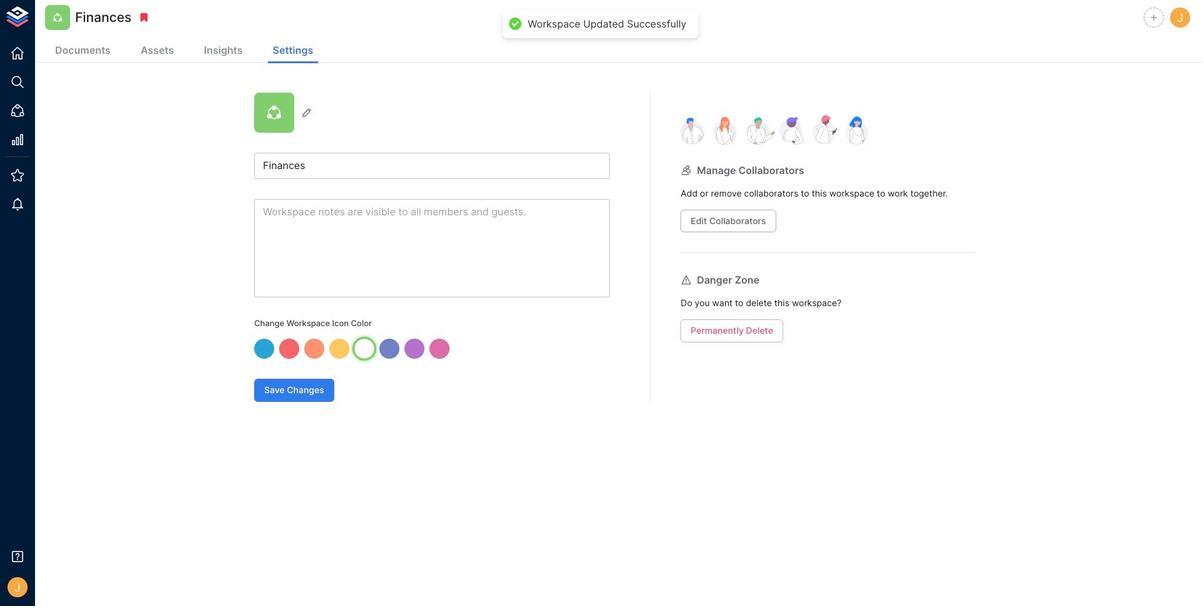 Task type: describe. For each thing, give the bounding box(es) containing it.
Workspace Name text field
[[254, 153, 610, 179]]

remove bookmark image
[[138, 12, 150, 23]]



Task type: locate. For each thing, give the bounding box(es) containing it.
Workspace notes are visible to all members and guests. text field
[[254, 199, 610, 298]]

status
[[528, 18, 687, 31]]



